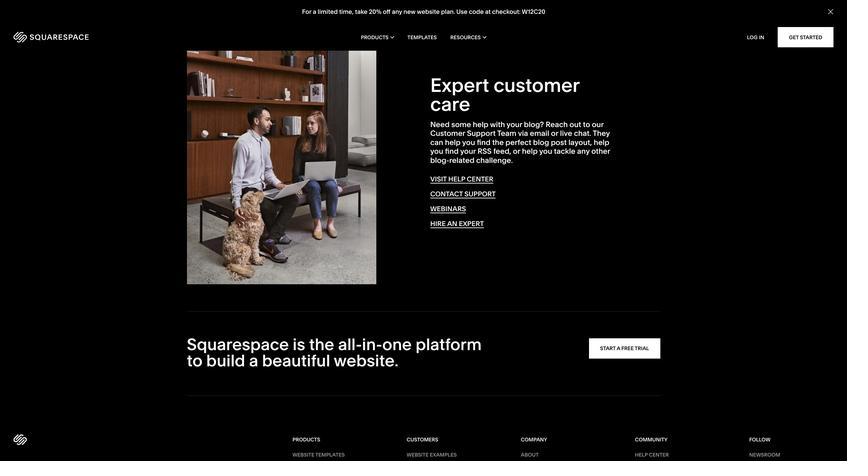 Task type: vqa. For each thing, say whether or not it's contained in the screenshot.


Task type: locate. For each thing, give the bounding box(es) containing it.
0 horizontal spatial products
[[293, 437, 320, 443]]

1 horizontal spatial your
[[507, 120, 522, 129]]

0 vertical spatial the
[[492, 138, 504, 147]]

our
[[592, 120, 604, 129]]

1 horizontal spatial to
[[583, 120, 590, 129]]

the
[[492, 138, 504, 147], [309, 334, 334, 354]]

1 horizontal spatial you
[[462, 138, 475, 147]]

layout,
[[569, 138, 592, 147]]

0 vertical spatial squarespace logo link
[[14, 32, 178, 43]]

1 vertical spatial support
[[465, 190, 496, 198]]

a right the for
[[313, 8, 316, 16]]

a left the free
[[617, 345, 620, 352]]

squarespace logo link
[[14, 32, 178, 43], [14, 433, 293, 447]]

1 website from the left
[[293, 452, 314, 458]]

expert
[[430, 74, 489, 97], [459, 220, 484, 228]]

you down customer
[[430, 147, 443, 156]]

platform
[[416, 334, 482, 354]]

start a free trial
[[600, 345, 649, 352]]

hire
[[430, 220, 446, 228]]

an
[[447, 220, 457, 228]]

to left build in the bottom of the page
[[187, 351, 203, 371]]

webinars
[[430, 205, 466, 213]]

support inside need some help with your blog? reach out to our customer support team via email or live chat. they can help you find the perfect blog post layout, help you find your rss feed, or help you tackle any other blog-related challenge.
[[467, 129, 496, 138]]

1 horizontal spatial center
[[649, 452, 669, 458]]

1 vertical spatial or
[[513, 147, 520, 156]]

help center link
[[635, 452, 720, 458]]

templates
[[408, 34, 437, 40], [316, 452, 345, 458]]

squarespace logo image
[[14, 32, 89, 43], [14, 435, 27, 445]]

0 vertical spatial to
[[583, 120, 590, 129]]

1 vertical spatial templates
[[316, 452, 345, 458]]

help right can
[[445, 138, 461, 147]]

1 vertical spatial center
[[649, 452, 669, 458]]

1 horizontal spatial website
[[407, 452, 429, 458]]

1 horizontal spatial any
[[577, 147, 590, 156]]

perfect
[[506, 138, 532, 147]]

visit help center
[[430, 175, 494, 183]]

live
[[560, 129, 572, 138]]

a right build in the bottom of the page
[[249, 351, 258, 371]]

center inside expert customer care "main content"
[[467, 175, 494, 183]]

website templates link
[[293, 452, 377, 458]]

or
[[551, 129, 558, 138], [513, 147, 520, 156]]

0 vertical spatial expert
[[430, 74, 489, 97]]

0 horizontal spatial website
[[293, 452, 314, 458]]

products
[[361, 34, 389, 40], [293, 437, 320, 443]]

build
[[206, 351, 245, 371]]

your
[[507, 120, 522, 129], [460, 147, 476, 156]]

help center
[[635, 452, 669, 458]]

website for website examples
[[407, 452, 429, 458]]

any left the other
[[577, 147, 590, 156]]

center
[[467, 175, 494, 183], [649, 452, 669, 458]]

support
[[467, 129, 496, 138], [465, 190, 496, 198]]

any right the off
[[392, 8, 402, 16]]

customer
[[494, 74, 580, 97]]

any inside need some help with your blog? reach out to our customer support team via email or live chat. they can help you find the perfect blog post layout, help you find your rss feed, or help you tackle any other blog-related challenge.
[[577, 147, 590, 156]]

a inside squarespace is the all‑in‑one platform to build a beautiful website.
[[249, 351, 258, 371]]

via
[[518, 129, 528, 138]]

0 horizontal spatial help
[[448, 175, 465, 183]]

about link
[[521, 452, 605, 458]]

any
[[392, 8, 402, 16], [577, 147, 590, 156]]

2 squarespace logo image from the top
[[14, 435, 27, 445]]

products down 20% at the top of the page
[[361, 34, 389, 40]]

0 horizontal spatial or
[[513, 147, 520, 156]]

0 vertical spatial help
[[448, 175, 465, 183]]

find left feed,
[[477, 138, 491, 147]]

1 vertical spatial help
[[635, 452, 648, 458]]

trial
[[635, 345, 649, 352]]

0 vertical spatial templates
[[408, 34, 437, 40]]

0 vertical spatial your
[[507, 120, 522, 129]]

or right feed,
[[513, 147, 520, 156]]

center down community
[[649, 452, 669, 458]]

you left rss
[[462, 138, 475, 147]]

1 vertical spatial squarespace logo image
[[14, 435, 27, 445]]

0 vertical spatial products
[[361, 34, 389, 40]]

0 vertical spatial squarespace logo image
[[14, 32, 89, 43]]

to right out
[[583, 120, 590, 129]]

0 vertical spatial or
[[551, 129, 558, 138]]

0 horizontal spatial a
[[249, 351, 258, 371]]

0 horizontal spatial center
[[467, 175, 494, 183]]

1 horizontal spatial products
[[361, 34, 389, 40]]

0 horizontal spatial your
[[460, 147, 476, 156]]

off
[[383, 8, 390, 16]]

related
[[449, 156, 475, 165]]

2 horizontal spatial a
[[617, 345, 620, 352]]

1 horizontal spatial the
[[492, 138, 504, 147]]

other
[[592, 147, 610, 156]]

blog?
[[524, 120, 544, 129]]

help
[[473, 120, 489, 129], [445, 138, 461, 147], [594, 138, 610, 147], [522, 147, 538, 156]]

website examples link
[[407, 452, 491, 458]]

the inside squarespace is the all‑in‑one platform to build a beautiful website.
[[309, 334, 334, 354]]

help down community
[[635, 452, 648, 458]]

1 squarespace logo image from the top
[[14, 32, 89, 43]]

1 vertical spatial the
[[309, 334, 334, 354]]

visit help center link
[[430, 175, 494, 184]]

help down the via
[[522, 147, 538, 156]]

0 vertical spatial center
[[467, 175, 494, 183]]

log             in
[[747, 34, 764, 40]]

started
[[800, 34, 823, 40]]

help
[[448, 175, 465, 183], [635, 452, 648, 458]]

the right the is
[[309, 334, 334, 354]]

find right can
[[445, 147, 459, 156]]

customers
[[407, 437, 438, 443]]

1 horizontal spatial templates
[[408, 34, 437, 40]]

0 horizontal spatial to
[[187, 351, 203, 371]]

1 vertical spatial products
[[293, 437, 320, 443]]

get started link
[[778, 27, 834, 47]]

the inside need some help with your blog? reach out to our customer support team via email or live chat. they can help you find the perfect blog post layout, help you find your rss feed, or help you tackle any other blog-related challenge.
[[492, 138, 504, 147]]

0 horizontal spatial any
[[392, 8, 402, 16]]

website examples
[[407, 452, 457, 458]]

log
[[747, 34, 758, 40]]

your left rss
[[460, 147, 476, 156]]

1 vertical spatial to
[[187, 351, 203, 371]]

the right rss
[[492, 138, 504, 147]]

a
[[313, 8, 316, 16], [617, 345, 620, 352], [249, 351, 258, 371]]

0 horizontal spatial templates
[[316, 452, 345, 458]]

community
[[635, 437, 668, 443]]

some
[[451, 120, 471, 129]]

to inside need some help with your blog? reach out to our customer support team via email or live chat. they can help you find the perfect blog post layout, help you find your rss feed, or help you tackle any other blog-related challenge.
[[583, 120, 590, 129]]

0 horizontal spatial the
[[309, 334, 334, 354]]

they
[[593, 129, 610, 138]]

for
[[302, 8, 311, 16]]

support down visit help center link
[[465, 190, 496, 198]]

1 vertical spatial any
[[577, 147, 590, 156]]

website
[[293, 452, 314, 458], [407, 452, 429, 458]]

center up contact support
[[467, 175, 494, 183]]

0 vertical spatial any
[[392, 8, 402, 16]]

reach
[[546, 120, 568, 129]]

visit
[[430, 175, 447, 183]]

0 horizontal spatial find
[[445, 147, 459, 156]]

2 website from the left
[[407, 452, 429, 458]]

to
[[583, 120, 590, 129], [187, 351, 203, 371]]

you down "email"
[[539, 147, 552, 156]]

0 vertical spatial support
[[467, 129, 496, 138]]

hire an expert link
[[430, 220, 484, 228]]

help up contact support
[[448, 175, 465, 183]]

log             in link
[[747, 34, 764, 40]]

support up rss
[[467, 129, 496, 138]]

1 horizontal spatial help
[[635, 452, 648, 458]]

your right "with"
[[507, 120, 522, 129]]

email
[[530, 129, 549, 138]]

you
[[462, 138, 475, 147], [430, 147, 443, 156], [539, 147, 552, 156]]

or left live on the top right of page
[[551, 129, 558, 138]]

1 horizontal spatial a
[[313, 8, 316, 16]]

products up the website templates
[[293, 437, 320, 443]]

1 vertical spatial squarespace logo link
[[14, 433, 293, 447]]

contact
[[430, 190, 463, 198]]



Task type: describe. For each thing, give the bounding box(es) containing it.
about
[[521, 452, 539, 458]]

start a free trial link
[[589, 338, 660, 359]]

feed,
[[493, 147, 511, 156]]

need some help with your blog? reach out to our customer support team via email or live chat. they can help you find the perfect blog post layout, help you find your rss feed, or help you tackle any other blog-related challenge.
[[430, 120, 610, 165]]

get started
[[789, 34, 823, 40]]

customer
[[430, 129, 465, 138]]

1 squarespace logo link from the top
[[14, 32, 178, 43]]

hire an expert
[[430, 220, 484, 228]]

newsroom
[[749, 452, 781, 458]]

can
[[430, 138, 443, 147]]

all‑in‑one
[[338, 334, 412, 354]]

website.
[[334, 351, 399, 371]]

w12c20
[[522, 8, 545, 16]]

code
[[469, 8, 484, 16]]

company
[[521, 437, 547, 443]]

2 horizontal spatial you
[[539, 147, 552, 156]]

help left "with"
[[473, 120, 489, 129]]

free
[[622, 345, 634, 352]]

new
[[403, 8, 415, 16]]

0 horizontal spatial you
[[430, 147, 443, 156]]

care
[[430, 93, 470, 116]]

follow
[[749, 437, 771, 443]]

1 vertical spatial expert
[[459, 220, 484, 228]]

a for for
[[313, 8, 316, 16]]

help inside expert customer care "main content"
[[448, 175, 465, 183]]

1 horizontal spatial or
[[551, 129, 558, 138]]

expert inside 'expert customer care'
[[430, 74, 489, 97]]

beautiful
[[262, 351, 330, 371]]

at
[[485, 8, 491, 16]]

take
[[355, 8, 367, 16]]

help down our
[[594, 138, 610, 147]]

chat.
[[574, 129, 591, 138]]

plan.
[[441, 8, 455, 16]]

website
[[417, 8, 440, 16]]

challenge.
[[476, 156, 513, 165]]

blog
[[533, 138, 549, 147]]

resources button
[[450, 24, 486, 51]]

post
[[551, 138, 567, 147]]

newsroom link
[[749, 452, 834, 458]]

out
[[570, 120, 581, 129]]

examples
[[430, 452, 457, 458]]

squarespace is the all‑in‑one platform to build a beautiful website.
[[187, 334, 482, 371]]

limited
[[318, 8, 338, 16]]

products button
[[361, 24, 394, 51]]

start
[[600, 345, 616, 352]]

20%
[[369, 8, 381, 16]]

with
[[490, 120, 505, 129]]

1 vertical spatial your
[[460, 147, 476, 156]]

expert customer care
[[430, 74, 580, 116]]

expert customer care main content
[[0, 0, 847, 396]]

squarespace logo image inside "link"
[[14, 435, 27, 445]]

webinars link
[[430, 205, 466, 213]]

2 squarespace logo link from the top
[[14, 433, 293, 447]]

products inside button
[[361, 34, 389, 40]]

in
[[759, 34, 764, 40]]

checkout:
[[492, 8, 521, 16]]

tackle
[[554, 147, 576, 156]]

is
[[293, 334, 305, 354]]

templates link
[[408, 24, 437, 51]]

blog-
[[430, 156, 449, 165]]

team
[[497, 129, 517, 138]]

for a limited time, take 20% off any new website plan. use code at checkout: w12c20
[[302, 8, 545, 16]]

time,
[[339, 8, 354, 16]]

a for start
[[617, 345, 620, 352]]

contact support link
[[430, 190, 496, 199]]

contact support
[[430, 190, 496, 198]]

need
[[430, 120, 450, 129]]

rss
[[478, 147, 492, 156]]

customer care advisors. image
[[187, 19, 376, 284]]

1 horizontal spatial find
[[477, 138, 491, 147]]

to inside squarespace is the all‑in‑one platform to build a beautiful website.
[[187, 351, 203, 371]]

use
[[456, 8, 467, 16]]

website for website templates
[[293, 452, 314, 458]]

resources
[[450, 34, 481, 40]]

website templates
[[293, 452, 345, 458]]

squarespace
[[187, 334, 289, 354]]

get
[[789, 34, 799, 40]]



